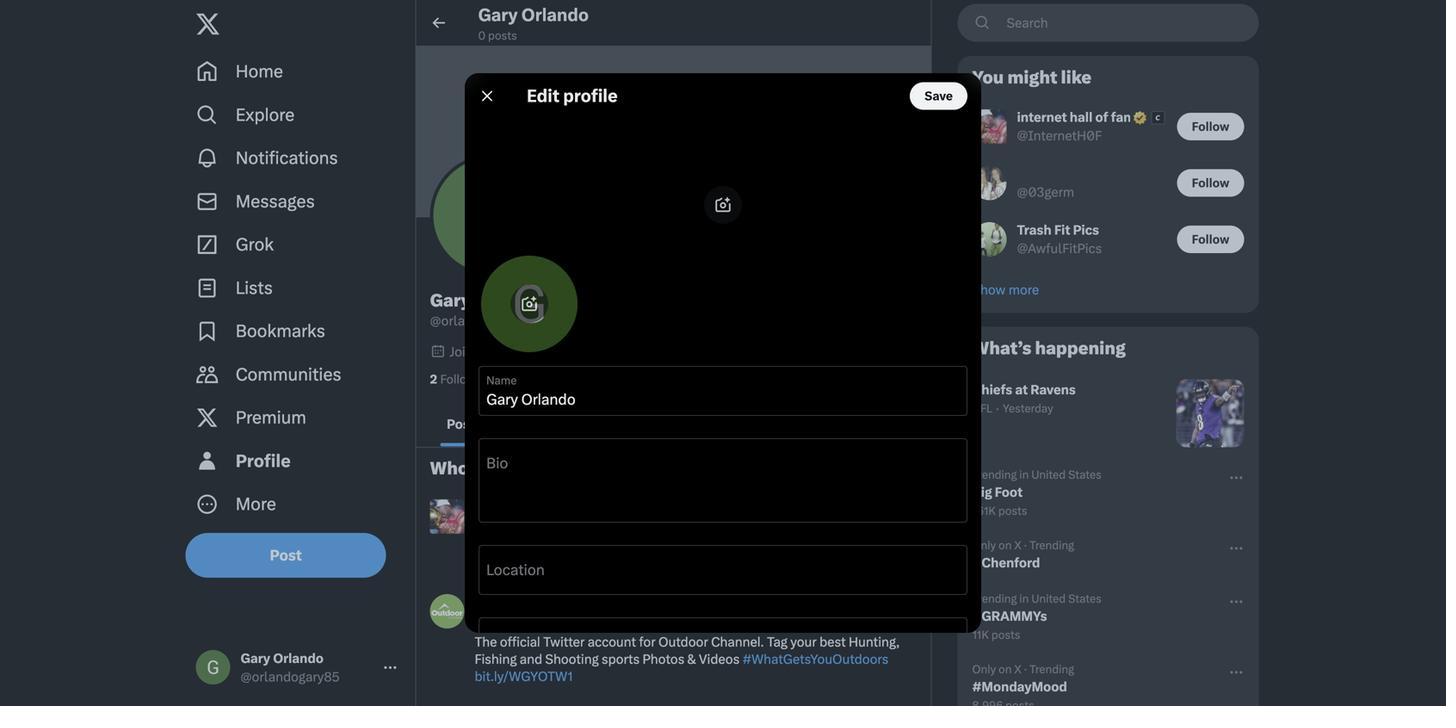 Task type: vqa. For each thing, say whether or not it's contained in the screenshot.
gary orlando 0 posts
yes



Task type: locate. For each thing, give the bounding box(es) containing it.
1 horizontal spatial of
[[1096, 109, 1109, 125]]

none text field inside edit profile group
[[487, 391, 960, 408]]

location
[[487, 561, 545, 579]]

0 horizontal spatial outdoor
[[475, 595, 527, 610]]

@interneth0f link up @tpayst link
[[475, 518, 560, 535]]

you
[[973, 67, 1004, 88]]

states
[[1069, 468, 1102, 481], [1069, 592, 1102, 605]]

0 horizontal spatial 0
[[478, 29, 486, 42]]

internet hall of fame link up |
[[475, 499, 637, 518]]

bit.ly/wgyotw1
[[475, 669, 573, 684]]

tab list
[[416, 401, 931, 447]]

1 horizontal spatial is
[[763, 539, 773, 555]]

1 horizontal spatial internet
[[1017, 109, 1067, 125]]

home timeline element
[[416, 0, 931, 706]]

source
[[720, 539, 760, 555]]

trending up #chenford
[[1030, 539, 1075, 552]]

internet hall of fame link inside home timeline element
[[475, 499, 637, 518]]

1 vertical spatial outdoor
[[659, 634, 708, 650]]

trending in united states #grammys 11k posts
[[973, 592, 1102, 642]]

1 vertical spatial internet
[[475, 500, 525, 516]]

1 vertical spatial only
[[973, 663, 996, 676]]

states inside trending in united states big foot 161k posts
[[1069, 468, 1102, 481]]

Search search field
[[958, 4, 1259, 42]]

on inside only on x · trending #chenford
[[999, 539, 1012, 552]]

internet for internet hall of fame
[[1017, 109, 1067, 125]]

on up #chenford
[[999, 539, 1012, 552]]

internet for internet hall of fame @interneth0f
[[475, 500, 525, 516]]

0 horizontal spatial gary
[[241, 650, 270, 666]]

2 only from the top
[[973, 663, 996, 676]]

0 vertical spatial internet hall of fame link
[[1017, 108, 1167, 127]]

0 vertical spatial fame
[[1111, 109, 1143, 125]]

internet hall of fame link for bottommost @interneth0f link
[[475, 499, 637, 518]]

0 vertical spatial @orlandogary85
[[430, 313, 529, 329]]

outdoor inside outdoor channel @outdchannel
[[475, 595, 527, 610]]

1 horizontal spatial gary orlando @orlandogary85
[[430, 290, 544, 329]]

Search query text field
[[997, 5, 1258, 41]]

0 horizontal spatial credit
[[554, 539, 588, 555]]

1 on from the top
[[999, 539, 1012, 552]]

only inside only on x · trending #mondaymood
[[973, 663, 996, 676]]

1 only from the top
[[973, 539, 996, 552]]

0 horizontal spatial of
[[553, 500, 566, 516]]

0 horizontal spatial @interneth0f link
[[475, 518, 560, 535]]

who to follow section
[[959, 57, 1258, 312]]

@awfulfitpics link
[[1017, 240, 1102, 257]]

yesterday
[[1003, 402, 1054, 415]]

states inside trending in united states #grammys 11k posts
[[1069, 592, 1102, 605]]

1 horizontal spatial @interneth0f
[[1017, 128, 1102, 143]]

credit
[[554, 539, 588, 555], [851, 539, 885, 555], [629, 557, 663, 572]]

· right 'nfl'
[[996, 401, 1000, 416]]

hall inside internet hall of fame @interneth0f
[[528, 500, 550, 516]]

edit profile group
[[0, 0, 1447, 706]]

nfl
[[973, 402, 993, 415]]

internet hall of fame link inside who to follow "section"
[[1017, 108, 1167, 127]]

is right the no
[[888, 539, 898, 555]]

hall down like
[[1070, 109, 1093, 125]]

posts inside trending in united states #grammys 11k posts
[[992, 628, 1021, 642]]

follow button
[[1178, 113, 1245, 140], [1178, 169, 1245, 197], [1178, 225, 1245, 253], [850, 503, 917, 531], [850, 598, 917, 626]]

follow
[[1192, 119, 1230, 134], [1192, 176, 1230, 190], [1192, 232, 1230, 247], [865, 510, 903, 525], [865, 605, 903, 619]]

in up #grammys
[[1020, 592, 1029, 605]]

0 horizontal spatial is
[[591, 539, 601, 555]]

united inside trending in united states big foot 161k posts
[[1032, 468, 1066, 481]]

communities
[[236, 364, 342, 385]]

0 horizontal spatial internet
[[475, 500, 525, 516]]

3 is from the left
[[888, 539, 898, 555]]

united down yesterday
[[1032, 468, 1066, 481]]

x inside only on x · trending #chenford
[[1015, 539, 1022, 552]]

trending up #grammys
[[973, 592, 1017, 605]]

0 inside 0 link
[[510, 372, 518, 387]]

· up #chenford
[[1024, 539, 1027, 552]]

@tpayst link
[[493, 539, 545, 555]]

known.
[[776, 539, 819, 555]]

your
[[791, 634, 817, 650]]

likes
[[870, 416, 901, 432]]

outdoor up & at the bottom of page
[[659, 634, 708, 650]]

notifications
[[236, 148, 338, 168]]

1 horizontal spatial credit
[[629, 557, 663, 572]]

1 vertical spatial x
[[1015, 663, 1022, 676]]

161k
[[973, 504, 996, 518]]

internet down might
[[1017, 109, 1067, 125]]

· up #mondaymood
[[1024, 663, 1027, 676]]

2 vertical spatial ·
[[1024, 663, 1027, 676]]

0 vertical spatial gary orlando @orlandogary85
[[430, 290, 544, 329]]

x for #chenford
[[1015, 539, 1022, 552]]

show more
[[973, 282, 1039, 298]]

on inside only on x · trending #mondaymood
[[999, 663, 1012, 676]]

pics
[[1073, 222, 1099, 238]]

show
[[973, 282, 1006, 298]]

1 horizontal spatial fame
[[1111, 109, 1143, 125]]

united inside trending in united states #grammys 11k posts
[[1032, 592, 1066, 605]]

2 vertical spatial posts
[[992, 628, 1021, 642]]

2 x from the top
[[1015, 663, 1022, 676]]

fame for internet hall of fame @interneth0f
[[569, 500, 601, 516]]

x up #chenford
[[1015, 539, 1022, 552]]

1 united from the top
[[1032, 468, 1066, 481]]

hall inside who to follow "section"
[[1070, 109, 1093, 125]]

only inside only on x · trending #chenford
[[973, 539, 996, 552]]

1 vertical spatial posts
[[999, 504, 1028, 518]]

is up the us
[[591, 539, 601, 555]]

channel
[[530, 595, 582, 610]]

messages
[[236, 191, 315, 212]]

1 vertical spatial gary
[[430, 290, 471, 311]]

orlando inside gary orlando 0 posts
[[522, 5, 589, 26]]

0 vertical spatial @interneth0f
[[1017, 128, 1102, 143]]

of for internet hall of fame @interneth0f
[[553, 500, 566, 516]]

communities link
[[186, 353, 409, 396]]

0 vertical spatial gary
[[478, 5, 518, 26]]

1 vertical spatial united
[[1032, 592, 1066, 605]]

with
[[600, 557, 626, 572]]

of inside who to follow "section"
[[1096, 109, 1109, 125]]

only for #chenford
[[973, 539, 996, 552]]

0 vertical spatial internet
[[1017, 109, 1067, 125]]

1 in from the top
[[1020, 468, 1029, 481]]

gary orlando @orlandogary85 inside home timeline element
[[430, 290, 544, 329]]

profile
[[236, 451, 291, 471]]

outdoor up @outdchannel link
[[475, 595, 527, 610]]

1 horizontal spatial outdoor
[[659, 634, 708, 650]]

1 vertical spatial fame
[[569, 500, 601, 516]]

credit right the no
[[851, 539, 885, 555]]

1 vertical spatial hall
[[528, 500, 550, 516]]

fame inside internet hall of fame @interneth0f
[[569, 500, 601, 516]]

| credit is given when original source is known. if no credit is listed, op can dm us with credit request
[[475, 539, 898, 572]]

trending up #mondaymood
[[1030, 663, 1075, 676]]

is
[[591, 539, 601, 555], [763, 539, 773, 555], [888, 539, 898, 555]]

0 horizontal spatial gary orlando @orlandogary85
[[241, 650, 340, 685]]

0 vertical spatial on
[[999, 539, 1012, 552]]

·
[[996, 401, 1000, 416], [1024, 539, 1027, 552], [1024, 663, 1027, 676]]

credit down when
[[629, 557, 663, 572]]

x inside only on x · trending #mondaymood
[[1015, 663, 1022, 676]]

follow for outdoor channel @outdchannel
[[865, 605, 903, 619]]

1 vertical spatial @interneth0f
[[475, 519, 560, 534]]

0 vertical spatial posts
[[488, 29, 517, 42]]

follow
[[494, 458, 547, 479]]

listed,
[[475, 557, 511, 572]]

internet hall of fame link for the topmost @interneth0f link
[[1017, 108, 1167, 127]]

0 vertical spatial united
[[1032, 468, 1066, 481]]

credit up dm
[[554, 539, 588, 555]]

only on x · trending #chenford
[[973, 539, 1075, 571]]

united up #grammys
[[1032, 592, 1066, 605]]

1 horizontal spatial internet hall of fame link
[[1017, 108, 1167, 127]]

1 vertical spatial of
[[553, 500, 566, 516]]

1 vertical spatial in
[[1020, 592, 1029, 605]]

posts inside trending in united states big foot 161k posts
[[999, 504, 1028, 518]]

orlando
[[522, 5, 589, 26], [475, 290, 544, 311], [273, 650, 324, 666]]

bookmarks link
[[186, 310, 409, 353]]

0 vertical spatial hall
[[1070, 109, 1093, 125]]

@interneth0f up @tpayst link
[[475, 519, 560, 534]]

trending up big
[[973, 468, 1017, 481]]

1 x from the top
[[1015, 539, 1022, 552]]

post link
[[186, 533, 386, 578]]

#mondaymood
[[973, 679, 1068, 695]]

bio
[[487, 455, 508, 472]]

1 horizontal spatial hall
[[1070, 109, 1093, 125]]

1 vertical spatial @interneth0f link
[[475, 518, 560, 535]]

of inside internet hall of fame @interneth0f
[[553, 500, 566, 516]]

in for big foot
[[1020, 468, 1029, 481]]

@interneth0f down internet hall of fame
[[1017, 128, 1102, 143]]

lists
[[236, 278, 273, 298]]

states for big foot
[[1069, 468, 1102, 481]]

only for #mondaymood
[[973, 663, 996, 676]]

internet up "alt @tpayst"
[[475, 500, 525, 516]]

0 vertical spatial only
[[973, 539, 996, 552]]

@interneth0f inside who to follow "section"
[[1017, 128, 1102, 143]]

only down 11k
[[973, 663, 996, 676]]

in inside trending in united states #grammys 11k posts
[[1020, 592, 1029, 605]]

1 vertical spatial states
[[1069, 592, 1102, 605]]

#grammys
[[973, 608, 1047, 624]]

1 vertical spatial 0
[[510, 372, 518, 387]]

x up #mondaymood
[[1015, 663, 1022, 676]]

2 horizontal spatial gary
[[478, 5, 518, 26]]

edit profile
[[527, 86, 618, 106]]

2
[[430, 372, 437, 387]]

hall for internet hall of fame
[[1070, 109, 1093, 125]]

@interneth0f link down internet hall of fame
[[1017, 127, 1102, 144]]

if
[[822, 539, 830, 555]]

0 vertical spatial of
[[1096, 109, 1109, 125]]

1 states from the top
[[1069, 468, 1102, 481]]

internet hall of fame link
[[1017, 108, 1167, 127], [475, 499, 637, 518]]

2 horizontal spatial is
[[888, 539, 898, 555]]

trash fit pics @awfulfitpics
[[1017, 222, 1102, 256]]

post
[[270, 547, 302, 564]]

on up #mondaymood
[[999, 663, 1012, 676]]

1 horizontal spatial @orlandogary85
[[430, 313, 529, 329]]

in inside trending in united states big foot 161k posts
[[1020, 468, 1029, 481]]

1 vertical spatial ·
[[1024, 539, 1027, 552]]

0 horizontal spatial hall
[[528, 500, 550, 516]]

0 horizontal spatial @orlandogary85
[[241, 669, 340, 685]]

· inside only on x · trending #chenford
[[1024, 539, 1027, 552]]

None text field
[[487, 391, 960, 408]]

x
[[1015, 539, 1022, 552], [1015, 663, 1022, 676]]

0 vertical spatial ·
[[996, 401, 1000, 416]]

0 vertical spatial states
[[1069, 468, 1102, 481]]

1 vertical spatial on
[[999, 663, 1012, 676]]

@interneth0f
[[1017, 128, 1102, 143], [475, 519, 560, 534]]

1 horizontal spatial 0
[[510, 372, 518, 387]]

fame inside who to follow "section"
[[1111, 109, 1143, 125]]

alt
[[475, 539, 490, 555]]

hall up |
[[528, 500, 550, 516]]

sports
[[602, 651, 640, 667]]

internet inside who to follow "section"
[[1017, 109, 1067, 125]]

profile link
[[186, 439, 409, 483]]

trending inside trending in united states big foot 161k posts
[[973, 468, 1017, 481]]

0 horizontal spatial internet hall of fame link
[[475, 499, 637, 518]]

0 horizontal spatial @interneth0f
[[475, 519, 560, 534]]

0 horizontal spatial fame
[[569, 500, 601, 516]]

2 on from the top
[[999, 663, 1012, 676]]

gary orlando @orlandogary85
[[430, 290, 544, 329], [241, 650, 340, 685]]

0 vertical spatial 0
[[478, 29, 486, 42]]

· inside only on x · trending #mondaymood
[[1024, 663, 1027, 676]]

account
[[588, 634, 636, 650]]

and
[[520, 651, 543, 667]]

is right 'source'
[[763, 539, 773, 555]]

0 vertical spatial orlando
[[522, 5, 589, 26]]

in up foot
[[1020, 468, 1029, 481]]

media link
[[741, 401, 839, 447]]

@awfulfitpics
[[1017, 241, 1102, 256]]

0 vertical spatial x
[[1015, 539, 1022, 552]]

1 horizontal spatial @interneth0f link
[[1017, 127, 1102, 144]]

0 inside gary orlando 0 posts
[[478, 29, 486, 42]]

1 vertical spatial internet hall of fame link
[[475, 499, 637, 518]]

0 vertical spatial outdoor
[[475, 595, 527, 610]]

outdoor
[[475, 595, 527, 610], [659, 634, 708, 650]]

0 vertical spatial in
[[1020, 468, 1029, 481]]

#whatgetsyououtdoors bit.ly/wgyotw1
[[475, 651, 889, 684]]

· for #chenford
[[1024, 539, 1027, 552]]

2 states from the top
[[1069, 592, 1102, 605]]

photos
[[643, 651, 685, 667]]

@outdchannel
[[475, 613, 573, 629]]

like
[[1061, 67, 1092, 88]]

posts
[[447, 416, 482, 432]]

2 united from the top
[[1032, 592, 1066, 605]]

2 in from the top
[[1020, 592, 1029, 605]]

united for big foot
[[1032, 468, 1066, 481]]

internet hall of fame link down like
[[1017, 108, 1167, 127]]

only up #chenford
[[973, 539, 996, 552]]

None text field
[[487, 463, 960, 515], [487, 570, 960, 587], [487, 463, 960, 515], [487, 570, 960, 587]]

internet inside internet hall of fame @interneth0f
[[475, 500, 525, 516]]

2 following
[[430, 372, 493, 387]]



Task type: describe. For each thing, give the bounding box(es) containing it.
@03germ link
[[1017, 184, 1075, 201]]

@interneth0f inside internet hall of fame @interneth0f
[[475, 519, 560, 534]]

follow for internet hall of fame @interneth0f
[[865, 510, 903, 525]]

media
[[771, 416, 809, 432]]

save
[[925, 89, 953, 103]]

highlights link
[[618, 401, 741, 447]]

&
[[688, 651, 696, 667]]

premium link
[[186, 396, 409, 439]]

name
[[487, 374, 517, 387]]

1 vertical spatial @orlandogary85
[[241, 669, 340, 685]]

likes link
[[839, 401, 931, 447]]

1 is from the left
[[591, 539, 601, 555]]

gary inside gary orlando 0 posts
[[478, 5, 518, 26]]

follow for trash fit pics @awfulfitpics
[[1192, 232, 1230, 247]]

follow button for internet hall of fame @interneth0f
[[850, 503, 917, 531]]

posts link
[[416, 401, 512, 447]]

trending inside only on x · trending #mondaymood
[[1030, 663, 1075, 676]]

bookmarks
[[236, 321, 325, 342]]

to
[[472, 458, 490, 479]]

lists link
[[186, 266, 409, 310]]

who to follow
[[430, 458, 547, 479]]

dm
[[560, 557, 580, 572]]

chiefs
[[973, 382, 1013, 398]]

january
[[491, 344, 537, 359]]

1 horizontal spatial gary
[[430, 290, 471, 311]]

explore link
[[186, 93, 409, 136]]

at
[[1015, 382, 1028, 398]]

the
[[475, 634, 497, 650]]

states for #grammys
[[1069, 592, 1102, 605]]

chiefs at ravens nfl · yesterday
[[973, 382, 1076, 416]]

tab list containing posts
[[416, 401, 931, 447]]

#whatgetsyououtdoors link
[[743, 651, 889, 667]]

trash fit pics link
[[1017, 221, 1102, 240]]

outdoor channel @outdchannel
[[475, 595, 582, 629]]

@orlandogary85 inside gary orlando @orlandogary85
[[430, 313, 529, 329]]

outdoor channel link
[[475, 594, 582, 613]]

when
[[638, 539, 671, 555]]

follow button for outdoor channel @outdchannel
[[850, 598, 917, 626]]

trash
[[1017, 222, 1052, 238]]

channel.
[[711, 634, 764, 650]]

hall for internet hall of fame @interneth0f
[[528, 500, 550, 516]]

trending inside trending in united states #grammys 11k posts
[[973, 592, 1017, 605]]

2 horizontal spatial credit
[[851, 539, 885, 555]]

op
[[514, 557, 532, 572]]

· for #mondaymood
[[1024, 663, 1027, 676]]

verified account image
[[1132, 110, 1148, 126]]

fame for internet hall of fame
[[1111, 109, 1143, 125]]

internet hall of fame @interneth0f
[[475, 500, 601, 534]]

outdoor inside "the official twitter account for outdoor channel. tag your best hunting, fishing and shooting sports photos & videos"
[[659, 634, 708, 650]]

replies
[[543, 416, 588, 432]]

@outdchannel link
[[475, 613, 573, 630]]

original
[[673, 539, 717, 555]]

big
[[973, 484, 992, 500]]

premium
[[236, 407, 306, 428]]

home
[[236, 61, 283, 82]]

the official twitter account for outdoor channel. tag your best hunting, fishing and shooting sports photos & videos
[[475, 634, 900, 667]]

you might like
[[973, 67, 1092, 88]]

in for #grammys
[[1020, 592, 1029, 605]]

replies link
[[512, 401, 618, 447]]

1 vertical spatial orlando
[[475, 290, 544, 311]]

messages link
[[186, 180, 409, 223]]

profile
[[563, 86, 618, 106]]

gary orlando 0 posts
[[478, 5, 589, 42]]

posts inside gary orlando 0 posts
[[488, 29, 517, 42]]

united for #grammys
[[1032, 592, 1066, 605]]

2 vertical spatial gary
[[241, 650, 270, 666]]

· inside chiefs at ravens nfl · yesterday
[[996, 401, 1000, 416]]

tag
[[767, 634, 788, 650]]

happening
[[1035, 338, 1126, 359]]

0 vertical spatial @interneth0f link
[[1017, 127, 1102, 144]]

what's happening
[[973, 338, 1126, 359]]

can
[[535, 557, 557, 572]]

@tpayst
[[493, 539, 545, 555]]

2024
[[540, 344, 572, 359]]

on for #chenford
[[999, 539, 1012, 552]]

of for internet hall of fame
[[1096, 109, 1109, 125]]

#whatgetsyououtdoors
[[743, 651, 889, 667]]

alt @tpayst
[[475, 539, 545, 555]]

edit
[[527, 86, 560, 106]]

official
[[500, 634, 541, 650]]

only on x · trending #mondaymood
[[973, 663, 1075, 695]]

who
[[430, 458, 469, 479]]

might
[[1008, 67, 1058, 88]]

follow button for trash fit pics @awfulfitpics
[[1178, 225, 1245, 253]]

trending inside only on x · trending #chenford
[[1030, 539, 1075, 552]]

joined
[[450, 344, 488, 359]]

home link
[[186, 50, 409, 93]]

save button
[[910, 82, 968, 110]]

#chenford
[[973, 555, 1040, 571]]

internet hall of fame
[[1017, 109, 1143, 125]]

2 vertical spatial orlando
[[273, 650, 324, 666]]

0 link
[[510, 370, 574, 387]]

request
[[666, 557, 712, 572]]

primary navigation
[[186, 50, 409, 526]]

grok link
[[186, 223, 409, 266]]

2 is from the left
[[763, 539, 773, 555]]

hunting,
[[849, 634, 900, 650]]

x for #mondaymood
[[1015, 663, 1022, 676]]

no
[[833, 539, 848, 555]]

grok
[[236, 234, 274, 255]]

more
[[1009, 282, 1039, 298]]

us
[[583, 557, 597, 572]]

show more link
[[959, 268, 1258, 312]]

trending in united states big foot 161k posts
[[973, 468, 1102, 518]]

what's
[[973, 338, 1032, 359]]

edit profile dialog
[[0, 0, 1447, 706]]

best
[[820, 634, 846, 650]]

highlights
[[649, 416, 710, 432]]

on for #mondaymood
[[999, 663, 1012, 676]]

1 vertical spatial gary orlando @orlandogary85
[[241, 650, 340, 685]]



